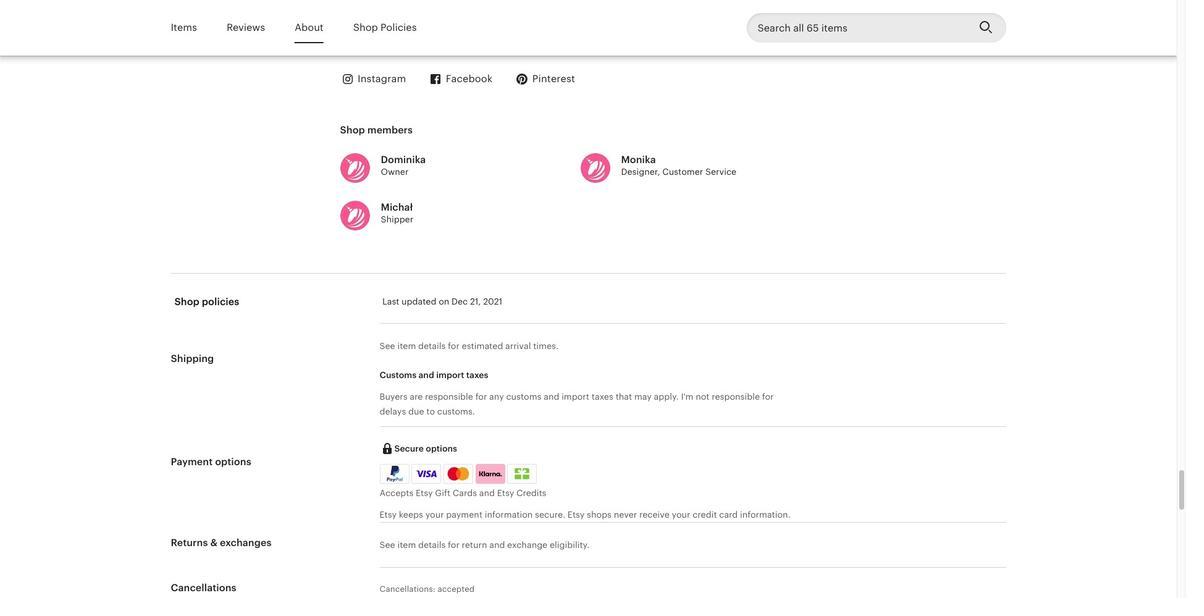 Task type: describe. For each thing, give the bounding box(es) containing it.
visa image
[[416, 468, 437, 479]]

2 responsible from the left
[[712, 392, 760, 402]]

not
[[696, 392, 710, 402]]

klarna image
[[476, 464, 505, 484]]

payment
[[446, 510, 483, 519]]

2021
[[483, 297, 503, 306]]

see item details for estimated arrival times.
[[380, 341, 559, 351]]

about link
[[295, 13, 324, 42]]

estimated
[[462, 341, 503, 351]]

owner
[[381, 167, 409, 177]]

details for return
[[418, 540, 446, 550]]

shop for shop policies
[[175, 296, 200, 308]]

instagram link
[[340, 72, 406, 87]]

shipper
[[381, 215, 414, 225]]

item for see item details for return and exchange eligibility.
[[398, 540, 416, 550]]

etsy up information
[[497, 488, 514, 498]]

giftcard image
[[512, 468, 533, 479]]

payment
[[171, 456, 213, 468]]

returns & exchanges
[[171, 537, 272, 548]]

delays
[[380, 407, 406, 416]]

cancellations: accepted
[[380, 584, 475, 594]]

credit
[[693, 510, 717, 519]]

21,
[[470, 297, 481, 306]]

secure.
[[535, 510, 566, 519]]

gift
[[435, 488, 451, 498]]

cancellations
[[171, 582, 236, 594]]

shops
[[587, 510, 612, 519]]

buyers
[[380, 392, 408, 402]]

receive
[[640, 510, 670, 519]]

1 responsible from the left
[[425, 392, 473, 402]]

to
[[427, 407, 435, 416]]

customs
[[380, 370, 417, 380]]

see for see item details for return and exchange eligibility.
[[380, 540, 395, 550]]

about
[[295, 22, 324, 33]]

options for secure options
[[426, 443, 457, 453]]

members
[[368, 124, 413, 136]]

details for estimated
[[418, 341, 446, 351]]

etsy left 'gift'
[[416, 488, 433, 498]]

any
[[489, 392, 504, 402]]

see for see item details for estimated arrival times.
[[380, 341, 395, 351]]

on
[[439, 297, 449, 306]]

0 vertical spatial import
[[436, 370, 464, 380]]

return
[[462, 540, 487, 550]]

monika designer, customer service
[[621, 154, 737, 177]]

accepted
[[438, 584, 475, 594]]

monika
[[621, 154, 656, 165]]

updated
[[402, 297, 437, 306]]

0 horizontal spatial taxes
[[466, 370, 489, 380]]

service
[[706, 167, 737, 177]]

designer,
[[621, 167, 660, 177]]

item for see item details for estimated arrival times.
[[398, 341, 416, 351]]

information.
[[740, 510, 791, 519]]

buyers are responsible for any customs and import taxes that may apply. i'm not responsible for delays due to customs.
[[380, 392, 774, 416]]

customs and import taxes
[[380, 370, 489, 380]]

and inside "buyers are responsible for any customs and import taxes that may apply. i'm not responsible for delays due to customs."
[[544, 392, 560, 402]]

arrival
[[506, 341, 531, 351]]

policies
[[202, 296, 239, 308]]

apply.
[[654, 392, 679, 402]]

customs.
[[437, 407, 475, 416]]

payment options
[[171, 456, 251, 468]]

dominika owner
[[381, 154, 426, 177]]

cancellations:
[[380, 584, 436, 594]]

due
[[408, 407, 424, 416]]

etsy left "shops" on the bottom
[[568, 510, 585, 519]]

taxes inside "buyers are responsible for any customs and import taxes that may apply. i'm not responsible for delays due to customs."
[[592, 392, 614, 402]]

shipping
[[171, 353, 214, 364]]

facebook link
[[428, 72, 493, 87]]

items
[[171, 22, 197, 33]]

policies
[[381, 22, 417, 33]]

pinterest link
[[515, 72, 575, 87]]

and up the are
[[419, 370, 434, 380]]

reviews link
[[227, 13, 265, 42]]

shop policies link
[[353, 13, 417, 42]]

last updated on dec 21, 2021
[[383, 297, 503, 306]]

and down "klarna" image
[[479, 488, 495, 498]]

shop policies
[[353, 22, 417, 33]]



Task type: locate. For each thing, give the bounding box(es) containing it.
i'm
[[681, 392, 694, 402]]

item down keeps
[[398, 540, 416, 550]]

items link
[[171, 13, 197, 42]]

for for buyers are responsible for any customs and import taxes that may apply. i'm not responsible for delays due to customs.
[[476, 392, 487, 402]]

item
[[398, 341, 416, 351], [398, 540, 416, 550]]

see
[[380, 341, 395, 351], [380, 540, 395, 550]]

1 your from the left
[[426, 510, 444, 519]]

for
[[448, 341, 460, 351], [476, 392, 487, 402], [762, 392, 774, 402], [448, 540, 460, 550]]

Search all 65 items text field
[[747, 13, 969, 43]]

paypal image
[[382, 466, 408, 482]]

are
[[410, 392, 423, 402]]

0 vertical spatial item
[[398, 341, 416, 351]]

details
[[418, 341, 446, 351], [418, 540, 446, 550]]

2 item from the top
[[398, 540, 416, 550]]

item up customs
[[398, 341, 416, 351]]

1 item from the top
[[398, 341, 416, 351]]

secure options
[[395, 443, 457, 453]]

may
[[635, 392, 652, 402]]

customer
[[663, 167, 703, 177]]

your
[[426, 510, 444, 519], [672, 510, 691, 519]]

credits
[[517, 488, 547, 498]]

last
[[383, 297, 399, 306]]

michał shipper
[[381, 202, 414, 225]]

0 vertical spatial options
[[426, 443, 457, 453]]

1 horizontal spatial your
[[672, 510, 691, 519]]

see item details for return and exchange eligibility.
[[380, 540, 590, 550]]

0 horizontal spatial options
[[215, 456, 251, 468]]

exchanges
[[220, 537, 272, 548]]

&
[[210, 537, 218, 548]]

1 vertical spatial shop
[[340, 124, 365, 136]]

shop for shop members
[[340, 124, 365, 136]]

import down see item details for estimated arrival times.
[[436, 370, 464, 380]]

1 vertical spatial details
[[418, 540, 446, 550]]

0 horizontal spatial import
[[436, 370, 464, 380]]

import left the that
[[562, 392, 590, 402]]

mastercard image
[[446, 466, 471, 482]]

details up the customs and import taxes
[[418, 341, 446, 351]]

etsy left keeps
[[380, 510, 397, 519]]

1 horizontal spatial taxes
[[592, 392, 614, 402]]

card
[[719, 510, 738, 519]]

exchange
[[507, 540, 548, 550]]

options for payment options
[[215, 456, 251, 468]]

keeps
[[399, 510, 423, 519]]

shop inside shop policies link
[[353, 22, 378, 33]]

and
[[419, 370, 434, 380], [544, 392, 560, 402], [479, 488, 495, 498], [490, 540, 505, 550]]

reviews
[[227, 22, 265, 33]]

secure
[[395, 443, 424, 453]]

options up visa image
[[426, 443, 457, 453]]

that
[[616, 392, 632, 402]]

1 horizontal spatial import
[[562, 392, 590, 402]]

taxes
[[466, 370, 489, 380], [592, 392, 614, 402]]

0 vertical spatial see
[[380, 341, 395, 351]]

accepts etsy gift cards and etsy credits
[[380, 488, 547, 498]]

information
[[485, 510, 533, 519]]

see up cancellations:
[[380, 540, 395, 550]]

import
[[436, 370, 464, 380], [562, 392, 590, 402]]

see up customs
[[380, 341, 395, 351]]

0 vertical spatial details
[[418, 341, 446, 351]]

for for see item details for return and exchange eligibility.
[[448, 540, 460, 550]]

dec
[[452, 297, 468, 306]]

1 vertical spatial options
[[215, 456, 251, 468]]

0 horizontal spatial your
[[426, 510, 444, 519]]

2 see from the top
[[380, 540, 395, 550]]

eligibility.
[[550, 540, 590, 550]]

0 vertical spatial taxes
[[466, 370, 489, 380]]

2 vertical spatial shop
[[175, 296, 200, 308]]

customs
[[506, 392, 542, 402]]

responsible right not
[[712, 392, 760, 402]]

0 horizontal spatial responsible
[[425, 392, 473, 402]]

options
[[426, 443, 457, 453], [215, 456, 251, 468]]

0 vertical spatial shop
[[353, 22, 378, 33]]

and right return
[[490, 540, 505, 550]]

shop members
[[340, 124, 413, 136]]

instagram
[[358, 73, 406, 84]]

shop for shop policies
[[353, 22, 378, 33]]

and right customs
[[544, 392, 560, 402]]

1 vertical spatial taxes
[[592, 392, 614, 402]]

details down keeps
[[418, 540, 446, 550]]

import inside "buyers are responsible for any customs and import taxes that may apply. i'm not responsible for delays due to customs."
[[562, 392, 590, 402]]

your down 'gift'
[[426, 510, 444, 519]]

1 details from the top
[[418, 341, 446, 351]]

your left credit
[[672, 510, 691, 519]]

dominika
[[381, 154, 426, 165]]

taxes left the that
[[592, 392, 614, 402]]

shop
[[353, 22, 378, 33], [340, 124, 365, 136], [175, 296, 200, 308]]

pinterest
[[533, 73, 575, 84]]

returns
[[171, 537, 208, 548]]

2 details from the top
[[418, 540, 446, 550]]

accepts
[[380, 488, 414, 498]]

never
[[614, 510, 637, 519]]

responsible up customs.
[[425, 392, 473, 402]]

2 your from the left
[[672, 510, 691, 519]]

1 horizontal spatial options
[[426, 443, 457, 453]]

etsy keeps your payment information secure. etsy shops never receive your credit card information.
[[380, 510, 791, 519]]

for for see item details for estimated arrival times.
[[448, 341, 460, 351]]

options right payment
[[215, 456, 251, 468]]

shop policies
[[175, 296, 239, 308]]

cards
[[453, 488, 477, 498]]

1 vertical spatial import
[[562, 392, 590, 402]]

michał
[[381, 202, 413, 213]]

etsy
[[416, 488, 433, 498], [497, 488, 514, 498], [380, 510, 397, 519], [568, 510, 585, 519]]

facebook
[[446, 73, 493, 84]]

1 vertical spatial item
[[398, 540, 416, 550]]

responsible
[[425, 392, 473, 402], [712, 392, 760, 402]]

times.
[[533, 341, 559, 351]]

taxes down estimated at left
[[466, 370, 489, 380]]

1 see from the top
[[380, 341, 395, 351]]

1 vertical spatial see
[[380, 540, 395, 550]]

1 horizontal spatial responsible
[[712, 392, 760, 402]]



Task type: vqa. For each thing, say whether or not it's contained in the screenshot.
bottommost the import
yes



